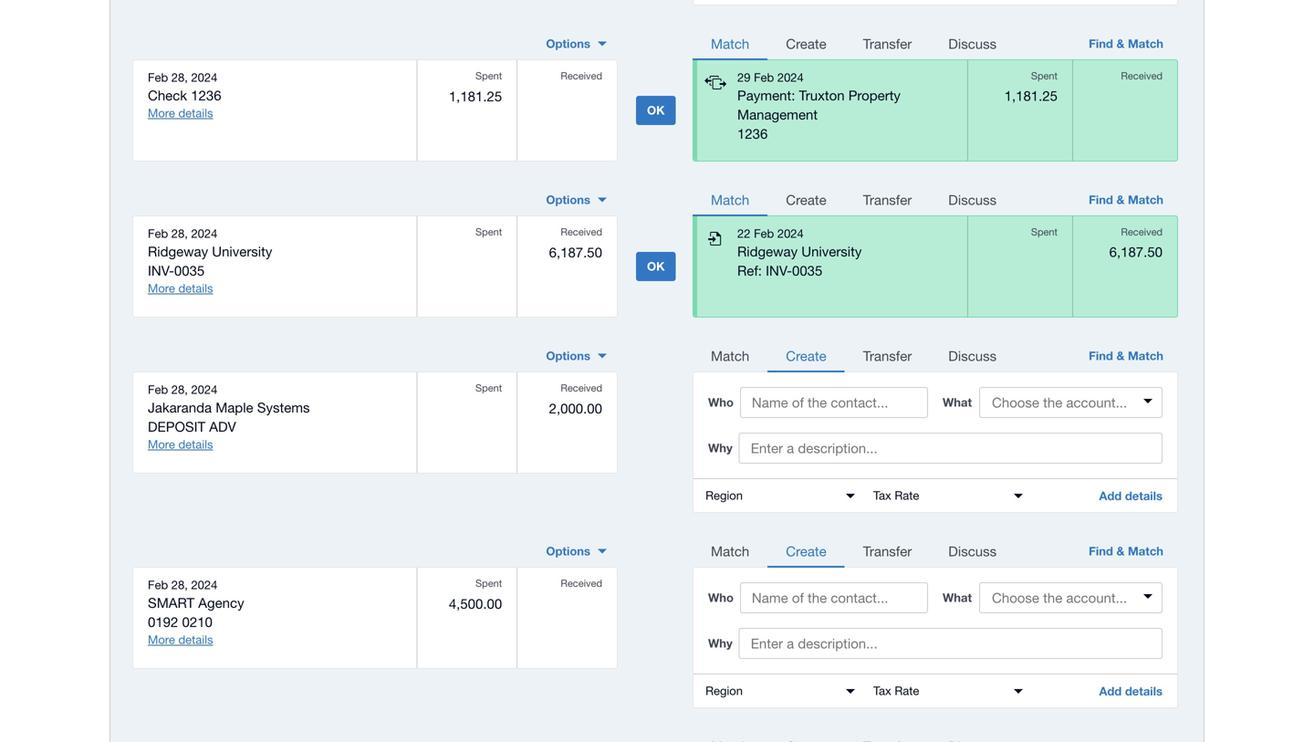 Task type: locate. For each thing, give the bounding box(es) containing it.
2 inv- from the left
[[766, 263, 792, 279]]

discuss link for agency
[[930, 533, 1015, 568]]

university for inv-
[[802, 243, 862, 259]]

create link up 22 feb 2024 ridgeway university ref: inv-0035
[[768, 182, 845, 216]]

feb inside feb 28, 2024 jakaranda maple systems deposit adv more details
[[148, 382, 168, 397]]

4 more details button from the top
[[148, 632, 213, 648]]

why
[[708, 441, 733, 455], [708, 636, 733, 650]]

create
[[786, 36, 827, 52], [786, 192, 827, 208], [786, 348, 827, 364], [786, 543, 827, 559]]

2 ok link from the top
[[636, 252, 676, 281]]

1 options from the top
[[546, 36, 591, 51]]

feb inside feb 28, 2024 smart agency 0192 0210 more details
[[148, 578, 168, 592]]

0192
[[148, 614, 178, 630]]

jakaranda
[[148, 400, 212, 416]]

2 create link from the top
[[768, 182, 845, 216]]

2 ridgeway from the left
[[738, 243, 798, 259]]

create link for maple
[[768, 338, 845, 372]]

find for agency
[[1089, 544, 1114, 558]]

what for smart agency
[[943, 591, 972, 605]]

details inside feb 28, 2024 jakaranda maple systems deposit adv more details
[[178, 437, 213, 452]]

1 university from the left
[[212, 243, 272, 259]]

2 more from the top
[[148, 281, 175, 295]]

ok link for ridgeway
[[636, 252, 676, 281]]

create link
[[768, 26, 845, 60], [768, 182, 845, 216], [768, 338, 845, 372], [768, 533, 845, 568]]

feb inside feb 28, 2024 ridgeway university inv-0035 more details
[[148, 226, 168, 241]]

0 horizontal spatial ridgeway
[[148, 243, 208, 259]]

3 find from the top
[[1089, 349, 1114, 363]]

find & match link for maple
[[1073, 338, 1178, 372]]

find & match link for agency
[[1073, 533, 1178, 568]]

2024
[[191, 70, 218, 84], [778, 70, 804, 84], [191, 226, 218, 241], [778, 226, 804, 241], [191, 382, 218, 397], [191, 578, 218, 592]]

find
[[1089, 36, 1114, 51], [1089, 193, 1114, 207], [1089, 349, 1114, 363], [1089, 544, 1114, 558]]

2 add details link from the top
[[1085, 675, 1178, 707]]

ridgeway inside feb 28, 2024 ridgeway university inv-0035 more details
[[148, 243, 208, 259]]

add details link
[[1085, 479, 1178, 512], [1085, 675, 1178, 707]]

0 vertical spatial 1236
[[191, 87, 221, 103]]

university
[[212, 243, 272, 259], [802, 243, 862, 259]]

transfer link for maple
[[845, 338, 930, 372]]

2024 for 0035
[[191, 226, 218, 241]]

create link up name of the contact... text field
[[768, 338, 845, 372]]

28,
[[171, 70, 188, 84], [171, 226, 188, 241], [171, 382, 188, 397], [171, 578, 188, 592]]

2 options from the top
[[546, 193, 591, 207]]

match
[[711, 36, 750, 52], [1128, 36, 1164, 51], [711, 192, 750, 208], [1128, 193, 1164, 207], [711, 348, 750, 364], [1128, 349, 1164, 363], [711, 543, 750, 559], [1128, 544, 1164, 558]]

2024 inside feb 28, 2024 smart agency 0192 0210 more details
[[191, 578, 218, 592]]

find & match
[[1089, 36, 1164, 51], [1089, 193, 1164, 207], [1089, 349, 1164, 363], [1089, 544, 1164, 558]]

2024 for inv-
[[778, 226, 804, 241]]

1 find from the top
[[1089, 36, 1114, 51]]

feb
[[148, 70, 168, 84], [754, 70, 774, 84], [148, 226, 168, 241], [754, 226, 774, 241], [148, 382, 168, 397], [148, 578, 168, 592]]

None text field
[[697, 479, 864, 512], [864, 479, 1032, 512], [697, 479, 864, 512], [864, 479, 1032, 512]]

feb 28, 2024 check 1236 more details
[[148, 70, 221, 120]]

truxton
[[799, 87, 845, 103]]

0 vertical spatial add details
[[1099, 489, 1163, 503]]

0 vertical spatial who
[[708, 395, 734, 409]]

feb for university
[[148, 226, 168, 241]]

discuss for maple
[[949, 348, 997, 364]]

find & match link for university
[[1073, 182, 1178, 216]]

1 add details from the top
[[1099, 489, 1163, 503]]

1 vertical spatial who
[[708, 591, 734, 605]]

who for smart agency
[[708, 591, 734, 605]]

feb inside 22 feb 2024 ridgeway university ref: inv-0035
[[754, 226, 774, 241]]

4 find & match link from the top
[[1073, 533, 1178, 568]]

0 horizontal spatial 0035
[[174, 263, 205, 279]]

add details for jakaranda maple systems
[[1099, 489, 1163, 503]]

2024 for deposit
[[191, 382, 218, 397]]

1 who from the top
[[708, 395, 734, 409]]

0035
[[174, 263, 205, 279], [792, 263, 823, 279]]

1 horizontal spatial 1236
[[738, 126, 768, 142]]

2 & from the top
[[1117, 193, 1125, 207]]

transfer for maple
[[863, 348, 912, 364]]

ok link left "sales invoice" "icon"
[[636, 252, 676, 281]]

transfer link for university
[[845, 182, 930, 216]]

1 horizontal spatial university
[[802, 243, 862, 259]]

add
[[1099, 489, 1122, 503], [1099, 684, 1122, 698]]

feb for maple
[[148, 382, 168, 397]]

4 spent from the top
[[476, 577, 502, 589]]

ok for payment:
[[647, 103, 665, 117]]

received 2,000.00
[[549, 382, 602, 416]]

spent
[[476, 70, 502, 82], [476, 226, 502, 238], [476, 382, 502, 394], [476, 577, 502, 589]]

None text field
[[697, 675, 864, 707], [864, 675, 1032, 707], [697, 675, 864, 707], [864, 675, 1032, 707]]

1 horizontal spatial inv-
[[766, 263, 792, 279]]

3 find & match from the top
[[1089, 349, 1164, 363]]

details
[[178, 106, 213, 120], [178, 281, 213, 295], [178, 437, 213, 452], [1125, 489, 1163, 503], [178, 633, 213, 647], [1125, 684, 1163, 698]]

1 why from the top
[[708, 441, 733, 455]]

2 add details from the top
[[1099, 684, 1163, 698]]

Name of the contact... text field
[[740, 387, 928, 418]]

1 vertical spatial add details
[[1099, 684, 1163, 698]]

create link up name of the contact... text box
[[768, 533, 845, 568]]

2024 for details
[[191, 70, 218, 84]]

options button
[[535, 29, 618, 58], [535, 185, 618, 214], [535, 341, 618, 371], [535, 537, 618, 566]]

ridgeway inside 22 feb 2024 ridgeway university ref: inv-0035
[[738, 243, 798, 259]]

received inside received 2,000.00
[[561, 382, 602, 394]]

more inside feb 28, 2024 jakaranda maple systems deposit adv more details
[[148, 437, 175, 452]]

3 more from the top
[[148, 437, 175, 452]]

2024 inside 22 feb 2024 ridgeway university ref: inv-0035
[[778, 226, 804, 241]]

ok link left bank transaction icon
[[636, 96, 676, 125]]

spent 4,500.00
[[449, 577, 502, 611]]

1 ridgeway from the left
[[148, 243, 208, 259]]

more details button for smart
[[148, 632, 213, 648]]

3 match link from the top
[[693, 338, 768, 372]]

0 vertical spatial ok link
[[636, 96, 676, 125]]

inv-
[[148, 263, 174, 279], [766, 263, 792, 279]]

1 vertical spatial what
[[943, 591, 972, 605]]

1 add from the top
[[1099, 489, 1122, 503]]

0 vertical spatial why
[[708, 441, 733, 455]]

0 horizontal spatial 1236
[[191, 87, 221, 103]]

1 vertical spatial add
[[1099, 684, 1122, 698]]

find & match link
[[1073, 26, 1178, 60], [1073, 182, 1178, 216], [1073, 338, 1178, 372], [1073, 533, 1178, 568]]

& for maple
[[1117, 349, 1125, 363]]

2 discuss from the top
[[949, 192, 997, 208]]

create up truxton
[[786, 36, 827, 52]]

4 transfer link from the top
[[845, 533, 930, 568]]

create for agency
[[786, 543, 827, 559]]

1 more details button from the top
[[148, 105, 213, 122]]

deposit
[[148, 419, 205, 435]]

3 28, from the top
[[171, 382, 188, 397]]

options for check 1236
[[546, 36, 591, 51]]

2 transfer link from the top
[[845, 182, 930, 216]]

2 find & match from the top
[[1089, 193, 1164, 207]]

create up name of the contact... text field
[[786, 348, 827, 364]]

university for 0035
[[212, 243, 272, 259]]

4 transfer from the top
[[863, 543, 912, 559]]

3 discuss from the top
[[949, 348, 997, 364]]

ref:
[[738, 263, 762, 279]]

3 options button from the top
[[535, 341, 618, 371]]

Enter a description... text field
[[739, 628, 1163, 659]]

2 28, from the top
[[171, 226, 188, 241]]

28, for jakaranda
[[171, 382, 188, 397]]

2 what from the top
[[943, 591, 972, 605]]

Choose the account... text field
[[981, 389, 1161, 416]]

1 ok link from the top
[[636, 96, 676, 125]]

0 vertical spatial add
[[1099, 489, 1122, 503]]

payment:
[[738, 87, 795, 103]]

match link
[[693, 26, 768, 60], [693, 182, 768, 216], [693, 338, 768, 372], [693, 533, 768, 568]]

1 create from the top
[[786, 36, 827, 52]]

1 transfer from the top
[[863, 36, 912, 52]]

4 match link from the top
[[693, 533, 768, 568]]

& for agency
[[1117, 544, 1125, 558]]

1 vertical spatial why
[[708, 636, 733, 650]]

2024 inside feb 28, 2024 ridgeway university inv-0035 more details
[[191, 226, 218, 241]]

Enter a description... text field
[[739, 433, 1163, 464]]

feb 28, 2024 smart agency 0192 0210 more details
[[148, 578, 244, 647]]

&
[[1117, 36, 1125, 51], [1117, 193, 1125, 207], [1117, 349, 1125, 363], [1117, 544, 1125, 558]]

Choose the account... text field
[[981, 584, 1161, 612]]

0 horizontal spatial university
[[212, 243, 272, 259]]

options button for ridgeway university
[[535, 185, 618, 214]]

1 vertical spatial add details link
[[1085, 675, 1178, 707]]

2 options button from the top
[[535, 185, 618, 214]]

4 more from the top
[[148, 633, 175, 647]]

1 horizontal spatial 1,181.25
[[1005, 88, 1058, 104]]

2 why from the top
[[708, 636, 733, 650]]

1 horizontal spatial ridgeway
[[738, 243, 798, 259]]

create up name of the contact... text box
[[786, 543, 827, 559]]

4 create from the top
[[786, 543, 827, 559]]

1 28, from the top
[[171, 70, 188, 84]]

2 find from the top
[[1089, 193, 1114, 207]]

smart
[[148, 595, 195, 611]]

2024 inside 29 feb 2024 payment: truxton property management 1236
[[778, 70, 804, 84]]

1 more from the top
[[148, 106, 175, 120]]

discuss for agency
[[949, 543, 997, 559]]

2 who from the top
[[708, 591, 734, 605]]

3 transfer from the top
[[863, 348, 912, 364]]

1 horizontal spatial 0035
[[792, 263, 823, 279]]

3 create link from the top
[[768, 338, 845, 372]]

28, for ridgeway
[[171, 226, 188, 241]]

ridgeway
[[148, 243, 208, 259], [738, 243, 798, 259]]

feb for agency
[[148, 578, 168, 592]]

2024 inside "feb 28, 2024 check 1236 more details"
[[191, 70, 218, 84]]

feb 28, 2024 jakaranda maple systems deposit adv more details
[[148, 382, 310, 452]]

6,187.50
[[1110, 244, 1163, 260], [549, 244, 602, 260]]

property
[[849, 87, 901, 103]]

1236 down management at the top
[[738, 126, 768, 142]]

agency
[[198, 595, 244, 611]]

28, inside feb 28, 2024 smart agency 0192 0210 more details
[[171, 578, 188, 592]]

1 add details link from the top
[[1085, 479, 1178, 512]]

systems
[[257, 400, 310, 416]]

create link up truxton
[[768, 26, 845, 60]]

4 create link from the top
[[768, 533, 845, 568]]

spent inside "spent 1,181.25"
[[476, 70, 502, 82]]

3 options from the top
[[546, 349, 591, 363]]

0 horizontal spatial 1,181.25
[[449, 88, 502, 104]]

options for smart agency
[[546, 544, 591, 558]]

1 discuss link from the top
[[930, 26, 1015, 60]]

3 create from the top
[[786, 348, 827, 364]]

who for jakaranda maple systems
[[708, 395, 734, 409]]

check
[[148, 87, 187, 103]]

1 0035 from the left
[[174, 263, 205, 279]]

4 discuss from the top
[[949, 543, 997, 559]]

4 received from the top
[[561, 577, 602, 589]]

received
[[561, 70, 602, 82], [561, 226, 602, 238], [561, 382, 602, 394], [561, 577, 602, 589]]

2 0035 from the left
[[792, 263, 823, 279]]

1 vertical spatial ok
[[647, 259, 665, 273]]

4 options button from the top
[[535, 537, 618, 566]]

0 vertical spatial ok
[[647, 103, 665, 117]]

more details button
[[148, 105, 213, 122], [148, 280, 213, 297], [148, 436, 213, 453], [148, 632, 213, 648]]

management
[[738, 107, 818, 122]]

1 received from the top
[[561, 70, 602, 82]]

2024 for management
[[778, 70, 804, 84]]

ok link for payment:
[[636, 96, 676, 125]]

discuss link for maple
[[930, 338, 1015, 372]]

Name of the contact... text field
[[740, 582, 928, 613]]

who
[[708, 395, 734, 409], [708, 591, 734, 605]]

find & match for university
[[1089, 193, 1164, 207]]

options for jakaranda maple systems
[[546, 349, 591, 363]]

2 find & match link from the top
[[1073, 182, 1178, 216]]

4 find & match from the top
[[1089, 544, 1164, 558]]

4 & from the top
[[1117, 544, 1125, 558]]

1 ok from the top
[[647, 103, 665, 117]]

3 more details button from the top
[[148, 436, 213, 453]]

2 transfer from the top
[[863, 192, 912, 208]]

1 horizontal spatial 6,187.50
[[1110, 244, 1163, 260]]

3 discuss link from the top
[[930, 338, 1015, 372]]

2 more details button from the top
[[148, 280, 213, 297]]

28, inside feb 28, 2024 jakaranda maple systems deposit adv more details
[[171, 382, 188, 397]]

add for jakaranda maple systems
[[1099, 489, 1122, 503]]

transfer for university
[[863, 192, 912, 208]]

1 create link from the top
[[768, 26, 845, 60]]

0 vertical spatial what
[[943, 395, 972, 409]]

2 ok from the top
[[647, 259, 665, 273]]

transfer link
[[845, 26, 930, 60], [845, 182, 930, 216], [845, 338, 930, 372], [845, 533, 930, 568]]

add for smart agency
[[1099, 684, 1122, 698]]

0035 inside feb 28, 2024 ridgeway university inv-0035 more details
[[174, 263, 205, 279]]

ok
[[647, 103, 665, 117], [647, 259, 665, 273]]

2 match link from the top
[[693, 182, 768, 216]]

1236
[[191, 87, 221, 103], [738, 126, 768, 142]]

options for ridgeway university
[[546, 193, 591, 207]]

university inside feb 28, 2024 ridgeway university inv-0035 more details
[[212, 243, 272, 259]]

1 options button from the top
[[535, 29, 618, 58]]

2 create from the top
[[786, 192, 827, 208]]

more inside "feb 28, 2024 check 1236 more details"
[[148, 106, 175, 120]]

2 received from the top
[[561, 226, 602, 238]]

3 received from the top
[[561, 382, 602, 394]]

options
[[546, 36, 591, 51], [546, 193, 591, 207], [546, 349, 591, 363], [546, 544, 591, 558]]

2 spent from the top
[[476, 226, 502, 238]]

28, inside feb 28, 2024 ridgeway university inv-0035 more details
[[171, 226, 188, 241]]

2 add from the top
[[1099, 684, 1122, 698]]

1236 right check
[[191, 87, 221, 103]]

1 vertical spatial 1236
[[738, 126, 768, 142]]

3 find & match link from the top
[[1073, 338, 1178, 372]]

1 inv- from the left
[[148, 263, 174, 279]]

discuss
[[949, 36, 997, 52], [949, 192, 997, 208], [949, 348, 997, 364], [949, 543, 997, 559]]

2 university from the left
[[802, 243, 862, 259]]

4 28, from the top
[[171, 578, 188, 592]]

ridgeway for 0035
[[148, 243, 208, 259]]

3 & from the top
[[1117, 349, 1125, 363]]

ok link
[[636, 96, 676, 125], [636, 252, 676, 281]]

inv- inside feb 28, 2024 ridgeway university inv-0035 more details
[[148, 263, 174, 279]]

0 vertical spatial add details link
[[1085, 479, 1178, 512]]

find & match for agency
[[1089, 544, 1164, 558]]

details inside feb 28, 2024 ridgeway university inv-0035 more details
[[178, 281, 213, 295]]

add details
[[1099, 489, 1163, 503], [1099, 684, 1163, 698]]

what up enter a description... text field
[[943, 395, 972, 409]]

1 what from the top
[[943, 395, 972, 409]]

discuss link
[[930, 26, 1015, 60], [930, 182, 1015, 216], [930, 338, 1015, 372], [930, 533, 1015, 568]]

feb for 1236
[[148, 70, 168, 84]]

4 discuss link from the top
[[930, 533, 1015, 568]]

1 vertical spatial ok link
[[636, 252, 676, 281]]

2024 inside feb 28, 2024 jakaranda maple systems deposit adv more details
[[191, 382, 218, 397]]

what up enter a description... text box
[[943, 591, 972, 605]]

feb inside "feb 28, 2024 check 1236 more details"
[[148, 70, 168, 84]]

4 options from the top
[[546, 544, 591, 558]]

transfer
[[863, 36, 912, 52], [863, 192, 912, 208], [863, 348, 912, 364], [863, 543, 912, 559]]

2 discuss link from the top
[[930, 182, 1015, 216]]

1 spent from the top
[[476, 70, 502, 82]]

what
[[943, 395, 972, 409], [943, 591, 972, 605]]

feb 28, 2024 ridgeway university inv-0035 more details
[[148, 226, 272, 295]]

4 find from the top
[[1089, 544, 1114, 558]]

0 horizontal spatial inv-
[[148, 263, 174, 279]]

more
[[148, 106, 175, 120], [148, 281, 175, 295], [148, 437, 175, 452], [148, 633, 175, 647]]

create up 22 feb 2024 ridgeway university ref: inv-0035
[[786, 192, 827, 208]]

university inside 22 feb 2024 ridgeway university ref: inv-0035
[[802, 243, 862, 259]]

1,181.25
[[1005, 88, 1058, 104], [449, 88, 502, 104]]

28, inside "feb 28, 2024 check 1236 more details"
[[171, 70, 188, 84]]

3 transfer link from the top
[[845, 338, 930, 372]]



Task type: vqa. For each thing, say whether or not it's contained in the screenshot.
28, for SMART
yes



Task type: describe. For each thing, give the bounding box(es) containing it.
more details button for ridgeway
[[148, 280, 213, 297]]

inv- inside 22 feb 2024 ridgeway university ref: inv-0035
[[766, 263, 792, 279]]

more inside feb 28, 2024 smart agency 0192 0210 more details
[[148, 633, 175, 647]]

transfer link for agency
[[845, 533, 930, 568]]

spent inside spent 4,500.00
[[476, 577, 502, 589]]

find & match for maple
[[1089, 349, 1164, 363]]

match link for university
[[693, 182, 768, 216]]

1 discuss from the top
[[949, 36, 997, 52]]

find for university
[[1089, 193, 1114, 207]]

why for jakaranda maple systems
[[708, 441, 733, 455]]

2,000.00
[[549, 400, 602, 416]]

details inside feb 28, 2024 smart agency 0192 0210 more details
[[178, 633, 213, 647]]

29
[[738, 70, 751, 84]]

find for maple
[[1089, 349, 1114, 363]]

2024 for 0210
[[191, 578, 218, 592]]

spent 1,181.25
[[449, 70, 502, 104]]

0210
[[182, 614, 213, 630]]

options button for smart agency
[[535, 537, 618, 566]]

feb inside 29 feb 2024 payment: truxton property management 1236
[[754, 70, 774, 84]]

4,500.00
[[449, 596, 502, 611]]

bank transaction image
[[701, 68, 727, 100]]

options button for jakaranda maple systems
[[535, 341, 618, 371]]

add details link for smart agency
[[1085, 675, 1178, 707]]

0 horizontal spatial 6,187.50
[[549, 244, 602, 260]]

create link for university
[[768, 182, 845, 216]]

discuss for university
[[949, 192, 997, 208]]

3 spent from the top
[[476, 382, 502, 394]]

& for university
[[1117, 193, 1125, 207]]

create for university
[[786, 192, 827, 208]]

adv
[[209, 419, 236, 435]]

more details button for jakaranda
[[148, 436, 213, 453]]

28, for smart
[[171, 578, 188, 592]]

details inside "feb 28, 2024 check 1236 more details"
[[178, 106, 213, 120]]

match link for agency
[[693, 533, 768, 568]]

1 transfer link from the top
[[845, 26, 930, 60]]

discuss link for university
[[930, 182, 1015, 216]]

1236 inside "feb 28, 2024 check 1236 more details"
[[191, 87, 221, 103]]

maple
[[216, 400, 253, 416]]

0035 inside 22 feb 2024 ridgeway university ref: inv-0035
[[792, 263, 823, 279]]

received 6,187.50
[[549, 226, 602, 260]]

what for jakaranda maple systems
[[943, 395, 972, 409]]

create for maple
[[786, 348, 827, 364]]

22 feb 2024 ridgeway university ref: inv-0035
[[738, 226, 862, 279]]

1 find & match from the top
[[1089, 36, 1164, 51]]

more inside feb 28, 2024 ridgeway university inv-0035 more details
[[148, 281, 175, 295]]

1 & from the top
[[1117, 36, 1125, 51]]

create link for agency
[[768, 533, 845, 568]]

28, for check
[[171, 70, 188, 84]]

match link for maple
[[693, 338, 768, 372]]

add details link for jakaranda maple systems
[[1085, 479, 1178, 512]]

ok for ridgeway
[[647, 259, 665, 273]]

sales invoice image
[[701, 225, 727, 256]]

options button for check 1236
[[535, 29, 618, 58]]

why for smart agency
[[708, 636, 733, 650]]

add details for smart agency
[[1099, 684, 1163, 698]]

received inside received 6,187.50
[[561, 226, 602, 238]]

29 feb 2024 payment: truxton property management 1236
[[738, 70, 901, 142]]

transfer for agency
[[863, 543, 912, 559]]

1236 inside 29 feb 2024 payment: truxton property management 1236
[[738, 126, 768, 142]]

1 match link from the top
[[693, 26, 768, 60]]

22
[[738, 226, 751, 241]]

1 find & match link from the top
[[1073, 26, 1178, 60]]

ridgeway for inv-
[[738, 243, 798, 259]]



